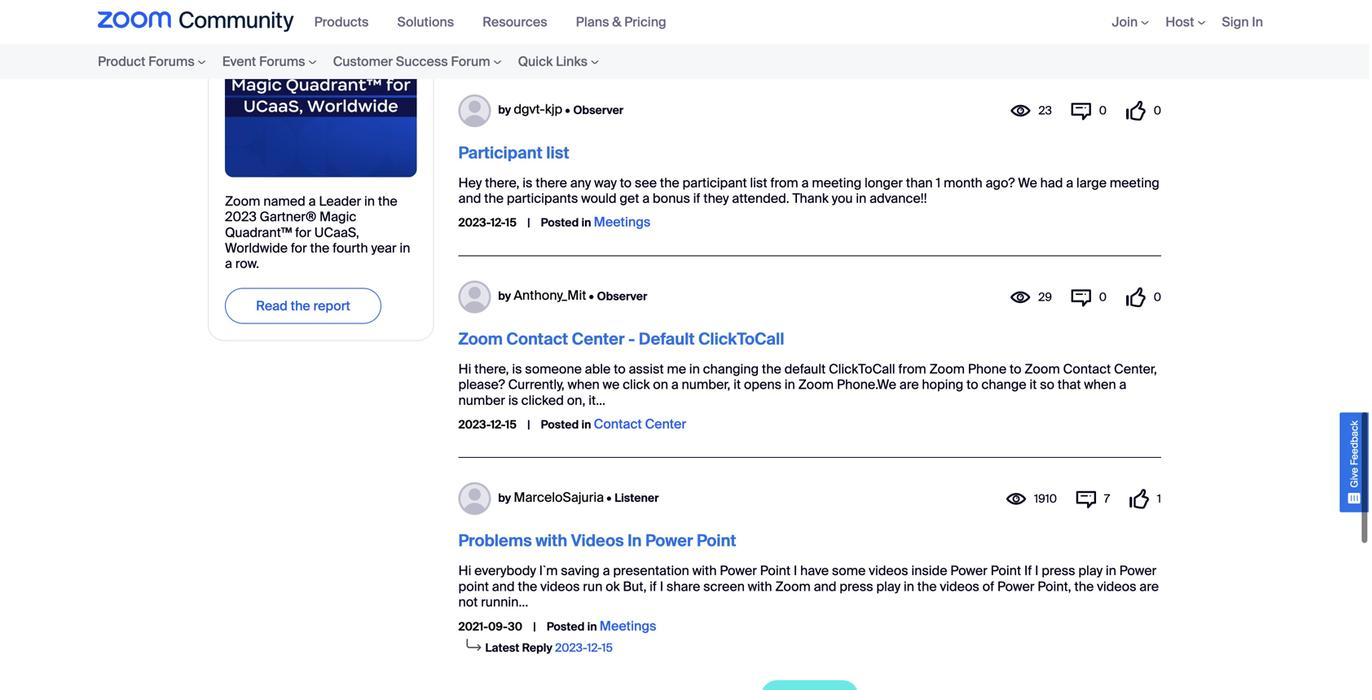 Task type: describe. For each thing, give the bounding box(es) containing it.
phone
[[968, 361, 1007, 378]]

so
[[1041, 376, 1055, 394]]

anthony_mit link
[[514, 287, 587, 304]]

host link
[[1166, 13, 1206, 30]]

phone.we
[[837, 376, 897, 394]]

a right had
[[1067, 174, 1074, 191]]

observer inside by anthony_mit • observer
[[597, 289, 648, 304]]

attended.
[[732, 190, 790, 207]]

ucaas,
[[315, 224, 359, 241]]

month
[[944, 174, 983, 191]]

report
[[313, 297, 350, 315]]

join
[[1113, 13, 1138, 30]]

meetings link for list
[[594, 214, 651, 231]]

hi for zoom contact center - default clicktocall
[[459, 361, 472, 378]]

1910
[[1035, 492, 1058, 507]]

2 vertical spatial contact
[[594, 416, 642, 433]]

it...
[[589, 392, 606, 409]]

1 horizontal spatial press
[[1042, 563, 1076, 580]]

a inside hi everybody i`m saving a presentation with power point i have some videos inside power point if i press play in power point and the videos run ok but, if i share screen with zoom and press play in the videos of power point, the videos are not runnin...
[[603, 563, 610, 580]]

is for participant
[[523, 174, 533, 191]]

links
[[556, 53, 588, 70]]

&
[[613, 13, 622, 30]]

the left fourth
[[310, 240, 330, 257]]

| for contact center
[[528, 417, 530, 433]]

1 vertical spatial 1
[[1158, 492, 1162, 507]]

for down gartner®️
[[291, 240, 307, 257]]

the inside hi there, is someone able to assist me in changing the default clicktocall from zoom phone to zoom contact center, please? currently, when we click on a number, it opens in zoom phone.we are hoping to change it so that when a number is clicked on, it...
[[762, 361, 782, 378]]

12- inside 2021-09-30 | posted in meetings latest reply 2023-12-15
[[587, 641, 602, 656]]

meetings link for with
[[600, 618, 657, 635]]

if
[[1025, 563, 1032, 580]]

changing
[[703, 361, 759, 378]]

customer success forum
[[333, 53, 491, 70]]

product
[[98, 53, 145, 70]]

to inside hey there, is there any way to see the participant list from a meeting longer than 1 month ago? we had a large meeting and the participants would get a bonus if they attended. thank you in advance!!
[[620, 174, 632, 191]]

in right 'year'
[[400, 240, 410, 257]]

runnin...
[[481, 594, 529, 611]]

pricing
[[625, 13, 667, 30]]

opens
[[744, 376, 782, 394]]

2 horizontal spatial point
[[991, 563, 1022, 580]]

event forums link
[[214, 44, 325, 79]]

read the report link
[[225, 288, 382, 324]]

number,
[[682, 376, 731, 394]]

zoom left phone
[[930, 361, 965, 378]]

some
[[832, 563, 866, 580]]

menu bar for read the report
[[65, 44, 640, 79]]

2023
[[225, 208, 257, 226]]

meetings for 2021-09-30 | posted in meetings latest reply 2023-12-15
[[600, 618, 657, 635]]

mail
[[594, 27, 619, 45]]

zoom inside zoom named a leader in the 2023 gartner®️ magic quadrant™️ for ucaas, worldwide for the fourth year in a row.
[[225, 193, 260, 210]]

15 for contact center
[[506, 417, 517, 433]]

of
[[983, 578, 995, 596]]

advance!!
[[870, 190, 927, 207]]

the left 'i`m'
[[518, 578, 538, 596]]

by marcelosajuria • listener
[[498, 489, 659, 506]]

zoom left phone.we
[[799, 376, 834, 394]]

zoom named a leader in the 2023 gartner®️ magic quadrant™️ for ucaas, worldwide for the fourth year in a row.
[[225, 193, 410, 273]]

ok
[[606, 578, 620, 596]]

see
[[635, 174, 657, 191]]

quick links
[[518, 53, 588, 70]]

0 vertical spatial clicktocall
[[699, 329, 785, 350]]

there, for zoom
[[475, 361, 509, 378]]

by anthony_mit • observer
[[498, 287, 648, 304]]

anthony_mit
[[514, 287, 587, 304]]

marcelosajuria link
[[514, 489, 604, 506]]

in right me
[[690, 361, 700, 378]]

from inside hey there, is there any way to see the participant list from a meeting longer than 1 month ago? we had a large meeting and the participants would get a bonus if they attended. thank you in advance!!
[[771, 174, 799, 191]]

and inside hey there, is there any way to see the participant list from a meeting longer than 1 month ago? we had a large meeting and the participants would get a bonus if they attended. thank you in advance!!
[[459, 190, 481, 207]]

are inside hi there, is someone able to assist me in changing the default clicktocall from zoom phone to zoom contact center, please? currently, when we click on a number, it opens in zoom phone.we are hoping to change it so that when a number is clicked on, it...
[[900, 376, 919, 394]]

• inside by dgvt-kjp • observer
[[565, 102, 570, 118]]

participant list
[[459, 143, 570, 163]]

zoom right phone
[[1025, 361, 1061, 378]]

0 horizontal spatial press
[[840, 578, 874, 596]]

resources
[[483, 13, 548, 30]]

videos right the some
[[869, 563, 909, 580]]

2 horizontal spatial with
[[748, 578, 773, 596]]

-
[[629, 329, 636, 350]]

sign in
[[1223, 13, 1264, 30]]

assist
[[629, 361, 664, 378]]

that
[[1058, 376, 1082, 394]]

2023- for mail and calendar
[[459, 29, 491, 44]]

problems with videos in power point
[[459, 531, 737, 552]]

everybody
[[475, 563, 536, 580]]

in right opens
[[785, 376, 796, 394]]

number
[[459, 392, 505, 409]]

leader
[[319, 193, 361, 210]]

0 horizontal spatial i
[[660, 578, 664, 596]]

in inside 2023-12-15 | posted in meetings
[[582, 215, 592, 231]]

menu bar containing join
[[1088, 0, 1272, 44]]

to right hoping
[[967, 376, 979, 394]]

2 meeting from the left
[[1110, 174, 1160, 191]]

able
[[585, 361, 611, 378]]

on
[[653, 376, 669, 394]]

products
[[314, 13, 369, 30]]

2 horizontal spatial i
[[1036, 563, 1039, 580]]

in right leader
[[364, 193, 375, 210]]

zoom contact center - default clicktocall link
[[459, 329, 785, 350]]

videos right point,
[[1098, 578, 1137, 596]]

screen
[[704, 578, 745, 596]]

the right see
[[660, 174, 680, 191]]

the right hey
[[484, 190, 504, 207]]

2021-
[[459, 620, 488, 635]]

read
[[256, 297, 288, 315]]

point
[[459, 578, 489, 596]]

but,
[[623, 578, 647, 596]]

12- for contact
[[491, 417, 506, 433]]

by for problems
[[498, 491, 511, 506]]

15 for mail and calendar
[[506, 29, 517, 44]]

year
[[371, 240, 397, 257]]

sign in link
[[1223, 13, 1264, 30]]

in right the some
[[904, 578, 915, 596]]

12- for mail
[[491, 29, 506, 44]]

hey
[[459, 174, 482, 191]]

listener
[[615, 491, 659, 506]]

1 horizontal spatial i
[[794, 563, 798, 580]]

1 inside hey there, is there any way to see the participant list from a meeting longer than 1 month ago? we had a large meeting and the participants would get a bonus if they attended. thank you in advance!!
[[936, 174, 941, 191]]

if inside hey there, is there any way to see the participant list from a meeting longer than 1 month ago? we had a large meeting and the participants would get a bonus if they attended. thank you in advance!!
[[694, 190, 701, 207]]

by for participant
[[498, 102, 511, 118]]

anthony_mit image
[[459, 281, 491, 313]]

to right phone
[[1010, 361, 1022, 378]]

menu bar for customer success forum
[[306, 0, 687, 44]]

2 when from the left
[[1085, 376, 1117, 394]]

posted for mail and calendar
[[541, 29, 579, 44]]

resources link
[[483, 13, 560, 30]]

participant list link
[[459, 143, 570, 163]]

zoom inside hi everybody i`m saving a presentation with power point i have some videos inside power point if i press play in power point and the videos run ok but, if i share screen with zoom and press play in the videos of power point, the videos are not runnin...
[[776, 578, 811, 596]]

if inside hi everybody i`m saving a presentation with power point i have some videos inside power point if i press play in power point and the videos run ok but, if i share screen with zoom and press play in the videos of power point, the videos are not runnin...
[[650, 578, 657, 596]]

saving
[[561, 563, 600, 580]]

get
[[620, 190, 640, 207]]

product forums
[[98, 53, 195, 70]]

• for center
[[589, 289, 594, 304]]

2 it from the left
[[1030, 376, 1037, 394]]

the right point,
[[1075, 578, 1094, 596]]

forums for event forums
[[259, 53, 305, 70]]

had
[[1041, 174, 1064, 191]]

longer
[[865, 174, 903, 191]]

have
[[801, 563, 829, 580]]

posted for contact center
[[541, 417, 579, 433]]

marcelosajuria
[[514, 489, 604, 506]]

a right get at the left top of page
[[643, 190, 650, 207]]

hi for problems with videos in power point
[[459, 563, 472, 580]]

1 horizontal spatial with
[[693, 563, 717, 580]]

point,
[[1038, 578, 1072, 596]]

the right read
[[291, 297, 310, 315]]

| for meetings
[[528, 215, 530, 231]]



Task type: locate. For each thing, give the bounding box(es) containing it.
with right screen
[[748, 578, 773, 596]]

kjp
[[545, 101, 563, 118]]

center,
[[1115, 361, 1158, 378]]

is left clicked
[[509, 392, 519, 409]]

0 horizontal spatial with
[[536, 531, 568, 552]]

observer inside by dgvt-kjp • observer
[[574, 102, 624, 118]]

contact inside hi there, is someone able to assist me in changing the default clicktocall from zoom phone to zoom contact center, please? currently, when we click on a number, it opens in zoom phone.we are hoping to change it so that when a number is clicked on, it...
[[1064, 361, 1112, 378]]

event forums
[[222, 53, 305, 70]]

0 vertical spatial contact
[[507, 329, 568, 350]]

solutions
[[397, 13, 454, 30]]

any
[[571, 174, 591, 191]]

in inside hey there, is there any way to see the participant list from a meeting longer than 1 month ago? we had a large meeting and the participants would get a bonus if they attended. thank you in advance!!
[[856, 190, 867, 207]]

sign
[[1223, 13, 1250, 30]]

0 horizontal spatial •
[[565, 102, 570, 118]]

videos
[[571, 531, 624, 552]]

1 horizontal spatial 1
[[1158, 492, 1162, 507]]

• for videos
[[607, 491, 612, 506]]

share
[[667, 578, 701, 596]]

2 vertical spatial is
[[509, 392, 519, 409]]

posted down participants
[[541, 215, 579, 231]]

from inside hi there, is someone able to assist me in changing the default clicktocall from zoom phone to zoom contact center, please? currently, when we click on a number, it opens in zoom phone.we are hoping to change it so that when a number is clicked on, it...
[[899, 361, 927, 378]]

play right the some
[[877, 578, 901, 596]]

inside
[[912, 563, 948, 580]]

participant
[[459, 143, 543, 163]]

in right you
[[856, 190, 867, 207]]

when right that
[[1085, 376, 1117, 394]]

12- for meetings
[[491, 215, 506, 231]]

in right point,
[[1106, 563, 1117, 580]]

by inside by anthony_mit • observer
[[498, 289, 511, 304]]

in right sign
[[1253, 13, 1264, 30]]

2 vertical spatial •
[[607, 491, 612, 506]]

from
[[771, 174, 799, 191], [899, 361, 927, 378]]

hoping
[[922, 376, 964, 394]]

are inside hi everybody i`m saving a presentation with power point i have some videos inside power point if i press play in power point and the videos run ok but, if i share screen with zoom and press play in the videos of power point, the videos are not runnin...
[[1140, 578, 1160, 596]]

1 vertical spatial is
[[512, 361, 522, 378]]

• inside by marcelosajuria • listener
[[607, 491, 612, 506]]

0 horizontal spatial point
[[697, 531, 737, 552]]

to right able
[[614, 361, 626, 378]]

problems with videos in power point link
[[459, 531, 737, 552]]

menu bar containing product forums
[[65, 44, 640, 79]]

0 vertical spatial meetings link
[[594, 214, 651, 231]]

it
[[734, 376, 741, 394], [1030, 376, 1037, 394]]

i right if
[[1036, 563, 1039, 580]]

0 vertical spatial from
[[771, 174, 799, 191]]

1 vertical spatial if
[[650, 578, 657, 596]]

posted down on,
[[541, 417, 579, 433]]

contact up someone
[[507, 329, 568, 350]]

15 for meetings
[[506, 215, 517, 231]]

plans & pricing link
[[576, 13, 679, 30]]

list up there
[[547, 143, 570, 163]]

| for mail and calendar
[[528, 29, 530, 44]]

1
[[936, 174, 941, 191], [1158, 492, 1162, 507]]

1 vertical spatial by
[[498, 289, 511, 304]]

by right the marcelosajuria image
[[498, 491, 511, 506]]

way
[[594, 174, 617, 191]]

products link
[[314, 13, 381, 30]]

12-
[[491, 29, 506, 44], [491, 215, 506, 231], [491, 417, 506, 433], [587, 641, 602, 656]]

2 by from the top
[[498, 289, 511, 304]]

12- inside 2023-12-15 | posted in contact center
[[491, 417, 506, 433]]

a left you
[[802, 174, 809, 191]]

in inside menu bar
[[1253, 13, 1264, 30]]

hi
[[459, 361, 472, 378], [459, 563, 472, 580]]

hi there, is someone able to assist me in changing the default clicktocall from zoom phone to zoom contact center, please? currently, when we click on a number, it opens in zoom phone.we are hoping to change it so that when a number is clicked on, it...
[[459, 361, 1158, 409]]

1 vertical spatial from
[[899, 361, 927, 378]]

fourth
[[333, 240, 368, 257]]

presentation
[[613, 563, 690, 580]]

1 horizontal spatial from
[[899, 361, 927, 378]]

1 horizontal spatial center
[[645, 416, 687, 433]]

currently,
[[508, 376, 565, 394]]

0 vertical spatial 1
[[936, 174, 941, 191]]

someone
[[525, 361, 582, 378]]

posted for meetings
[[541, 215, 579, 231]]

15 inside 2021-09-30 | posted in meetings latest reply 2023-12-15
[[602, 641, 613, 656]]

the left default
[[762, 361, 782, 378]]

0 horizontal spatial meeting
[[812, 174, 862, 191]]

30
[[508, 620, 523, 635]]

in inside 2023-12-15 | posted in mail and calendar
[[582, 29, 592, 44]]

1 vertical spatial there,
[[475, 361, 509, 378]]

clicktocall right default
[[829, 361, 896, 378]]

1 vertical spatial •
[[589, 289, 594, 304]]

1 horizontal spatial if
[[694, 190, 701, 207]]

meetings for 2023-12-15 | posted in meetings
[[594, 214, 651, 231]]

0 vertical spatial by
[[498, 102, 511, 118]]

• left listener
[[607, 491, 612, 506]]

observer
[[574, 102, 624, 118], [597, 289, 648, 304]]

| up the quick
[[528, 29, 530, 44]]

clicktocall up changing
[[699, 329, 785, 350]]

2023- inside 2023-12-15 | posted in contact center
[[459, 417, 491, 433]]

0 horizontal spatial list
[[547, 143, 570, 163]]

1 horizontal spatial forums
[[259, 53, 305, 70]]

in inside 2021-09-30 | posted in meetings latest reply 2023-12-15
[[588, 620, 597, 635]]

1 vertical spatial are
[[1140, 578, 1160, 596]]

they
[[704, 190, 729, 207]]

2 horizontal spatial •
[[607, 491, 612, 506]]

a right on
[[672, 376, 679, 394]]

you
[[832, 190, 853, 207]]

posted inside 2023-12-15 | posted in contact center
[[541, 417, 579, 433]]

forum
[[451, 53, 491, 70]]

0 horizontal spatial forums
[[149, 53, 195, 70]]

in down on,
[[582, 417, 592, 433]]

| down participants
[[528, 215, 530, 231]]

in
[[582, 29, 592, 44], [856, 190, 867, 207], [364, 193, 375, 210], [582, 215, 592, 231], [400, 240, 410, 257], [690, 361, 700, 378], [785, 376, 796, 394], [582, 417, 592, 433], [1106, 563, 1117, 580], [904, 578, 915, 596], [588, 620, 597, 635]]

is left there
[[523, 174, 533, 191]]

1 horizontal spatial play
[[1079, 563, 1103, 580]]

15 inside 2023-12-15 | posted in contact center
[[506, 417, 517, 433]]

is left someone
[[512, 361, 522, 378]]

hi inside hi everybody i`m saving a presentation with power point i have some videos inside power point if i press play in power point and the videos run ok but, if i share screen with zoom and press play in the videos of power point, the videos are not runnin...
[[459, 563, 472, 580]]

ago?
[[986, 174, 1015, 191]]

1 hi from the top
[[459, 361, 472, 378]]

2 horizontal spatial contact
[[1064, 361, 1112, 378]]

1 when from the left
[[568, 376, 600, 394]]

is inside hey there, is there any way to see the participant list from a meeting longer than 1 month ago? we had a large meeting and the participants would get a bonus if they attended. thank you in advance!!
[[523, 174, 533, 191]]

contact down "it..." at left bottom
[[594, 416, 642, 433]]

videos
[[869, 563, 909, 580], [541, 578, 580, 596], [940, 578, 980, 596], [1098, 578, 1137, 596]]

0 vertical spatial meetings
[[594, 214, 651, 231]]

join link
[[1113, 13, 1150, 30]]

with
[[536, 531, 568, 552], [693, 563, 717, 580], [748, 578, 773, 596]]

with up 'i`m'
[[536, 531, 568, 552]]

posted up the 2023-12-15 link on the bottom left of page
[[547, 620, 585, 635]]

center up able
[[572, 329, 625, 350]]

1 horizontal spatial are
[[1140, 578, 1160, 596]]

hi inside hi there, is someone able to assist me in changing the default clicktocall from zoom phone to zoom contact center, please? currently, when we click on a number, it opens in zoom phone.we are hoping to change it so that when a number is clicked on, it...
[[459, 361, 472, 378]]

row.
[[235, 255, 259, 273]]

1 by from the top
[[498, 102, 511, 118]]

press right have
[[840, 578, 874, 596]]

1 horizontal spatial in
[[1253, 13, 1264, 30]]

zoom left the some
[[776, 578, 811, 596]]

named
[[264, 193, 306, 210]]

1 horizontal spatial list
[[750, 174, 768, 191]]

2023- for meetings
[[459, 215, 491, 231]]

in left mail
[[582, 29, 592, 44]]

1 it from the left
[[734, 376, 741, 394]]

by for zoom
[[498, 289, 511, 304]]

| down clicked
[[528, 417, 530, 433]]

meetings
[[594, 214, 651, 231], [600, 618, 657, 635]]

is for zoom
[[512, 361, 522, 378]]

2023- for contact center
[[459, 417, 491, 433]]

| right 30
[[533, 620, 536, 635]]

1 horizontal spatial it
[[1030, 376, 1037, 394]]

there, inside hi there, is someone able to assist me in changing the default clicktocall from zoom phone to zoom contact center, please? currently, when we click on a number, it opens in zoom phone.we are hoping to change it so that when a number is clicked on, it...
[[475, 361, 509, 378]]

press right if
[[1042, 563, 1076, 580]]

would
[[582, 190, 617, 207]]

forums for product forums
[[149, 53, 195, 70]]

we
[[603, 376, 620, 394]]

0 horizontal spatial are
[[900, 376, 919, 394]]

| inside 2021-09-30 | posted in meetings latest reply 2023-12-15
[[533, 620, 536, 635]]

2023- right reply
[[555, 641, 587, 656]]

dgvt-
[[514, 101, 545, 118]]

hi up not at the left bottom of page
[[459, 563, 472, 580]]

i left have
[[794, 563, 798, 580]]

2023- down hey
[[459, 215, 491, 231]]

meetings inside 2021-09-30 | posted in meetings latest reply 2023-12-15
[[600, 618, 657, 635]]

list inside hey there, is there any way to see the participant list from a meeting longer than 1 month ago? we had a large meeting and the participants would get a bonus if they attended. thank you in advance!!
[[750, 174, 768, 191]]

by inside by dgvt-kjp • observer
[[498, 102, 511, 118]]

1 vertical spatial in
[[628, 531, 642, 552]]

reply
[[522, 641, 553, 656]]

2023- inside 2023-12-15 | posted in mail and calendar
[[459, 29, 491, 44]]

12- inside 2023-12-15 | posted in meetings
[[491, 215, 506, 231]]

0 vertical spatial list
[[547, 143, 570, 163]]

there, down participant
[[485, 174, 520, 191]]

clicktocall inside hi there, is someone able to assist me in changing the default clicktocall from zoom phone to zoom contact center, please? currently, when we click on a number, it opens in zoom phone.we are hoping to change it so that when a number is clicked on, it...
[[829, 361, 896, 378]]

in inside 2023-12-15 | posted in contact center
[[582, 417, 592, 433]]

if left the they
[[694, 190, 701, 207]]

0 vertical spatial hi
[[459, 361, 472, 378]]

1 vertical spatial observer
[[597, 289, 648, 304]]

1 horizontal spatial point
[[760, 563, 791, 580]]

meetings link down but,
[[600, 618, 657, 635]]

0 horizontal spatial 1
[[936, 174, 941, 191]]

• right anthony_mit "link"
[[589, 289, 594, 304]]

forums down community.title image on the left of the page
[[149, 53, 195, 70]]

dgvt kjp image
[[459, 94, 491, 127]]

2 forums from the left
[[259, 53, 305, 70]]

1 vertical spatial clicktocall
[[829, 361, 896, 378]]

2023- inside 2021-09-30 | posted in meetings latest reply 2023-12-15
[[555, 641, 587, 656]]

2023- down number
[[459, 417, 491, 433]]

2 hi from the top
[[459, 563, 472, 580]]

posted inside 2021-09-30 | posted in meetings latest reply 2023-12-15
[[547, 620, 585, 635]]

point left if
[[991, 563, 1022, 580]]

• right kjp
[[565, 102, 570, 118]]

problems
[[459, 531, 532, 552]]

videos left run
[[541, 578, 580, 596]]

there, up number
[[475, 361, 509, 378]]

zoom up quadrant™️
[[225, 193, 260, 210]]

host
[[1166, 13, 1195, 30]]

15 inside 2023-12-15 | posted in meetings
[[506, 215, 517, 231]]

hi up number
[[459, 361, 472, 378]]

in down would
[[582, 215, 592, 231]]

the
[[660, 174, 680, 191], [484, 190, 504, 207], [378, 193, 398, 210], [310, 240, 330, 257], [291, 297, 310, 315], [762, 361, 782, 378], [518, 578, 538, 596], [918, 578, 937, 596], [1075, 578, 1094, 596]]

2023- inside 2023-12-15 | posted in meetings
[[459, 215, 491, 231]]

to
[[620, 174, 632, 191], [614, 361, 626, 378], [1010, 361, 1022, 378], [967, 376, 979, 394]]

15 inside 2023-12-15 | posted in mail and calendar
[[506, 29, 517, 44]]

0 horizontal spatial in
[[628, 531, 642, 552]]

1 vertical spatial contact
[[1064, 361, 1112, 378]]

for left the "ucaas," in the left of the page
[[295, 224, 311, 241]]

2023-12-15 link
[[555, 641, 613, 656]]

2 vertical spatial by
[[498, 491, 511, 506]]

in up the 2023-12-15 link on the bottom left of page
[[588, 620, 597, 635]]

0 vertical spatial center
[[572, 329, 625, 350]]

not
[[459, 594, 478, 611]]

0 horizontal spatial it
[[734, 376, 741, 394]]

a right that
[[1120, 376, 1127, 394]]

community.title image
[[98, 11, 294, 33]]

zoom contact center - default clicktocall
[[459, 329, 785, 350]]

1 forums from the left
[[149, 53, 195, 70]]

the left of
[[918, 578, 937, 596]]

meetings down get at the left top of page
[[594, 214, 651, 231]]

forums right event at the top left
[[259, 53, 305, 70]]

it left so at the bottom right of the page
[[1030, 376, 1037, 394]]

list right participant
[[750, 174, 768, 191]]

0 vertical spatial is
[[523, 174, 533, 191]]

0 vertical spatial in
[[1253, 13, 1264, 30]]

quick
[[518, 53, 553, 70]]

• inside by anthony_mit • observer
[[589, 289, 594, 304]]

7
[[1105, 492, 1111, 507]]

a right run
[[603, 563, 610, 580]]

customer
[[333, 53, 393, 70]]

| inside 2023-12-15 | posted in mail and calendar
[[528, 29, 530, 44]]

15
[[506, 29, 517, 44], [506, 215, 517, 231], [506, 417, 517, 433], [602, 641, 613, 656]]

product forums link
[[98, 44, 214, 79]]

if right but,
[[650, 578, 657, 596]]

3 by from the top
[[498, 491, 511, 506]]

0 vertical spatial there,
[[485, 174, 520, 191]]

23
[[1039, 103, 1053, 118]]

12- inside 2023-12-15 | posted in mail and calendar
[[491, 29, 506, 44]]

2023-
[[459, 29, 491, 44], [459, 215, 491, 231], [459, 417, 491, 433], [555, 641, 587, 656]]

1 horizontal spatial clicktocall
[[829, 361, 896, 378]]

bonus
[[653, 190, 691, 207]]

0 horizontal spatial from
[[771, 174, 799, 191]]

it left opens
[[734, 376, 741, 394]]

1 vertical spatial meetings link
[[600, 618, 657, 635]]

1 meeting from the left
[[812, 174, 862, 191]]

0 vertical spatial are
[[900, 376, 919, 394]]

solutions link
[[397, 13, 467, 30]]

1 horizontal spatial when
[[1085, 376, 1117, 394]]

0 vertical spatial if
[[694, 190, 701, 207]]

by inside by marcelosajuria • listener
[[498, 491, 511, 506]]

0 horizontal spatial center
[[572, 329, 625, 350]]

there, for participant
[[485, 174, 520, 191]]

videos left of
[[940, 578, 980, 596]]

worldwide
[[225, 240, 288, 257]]

posted up quick links
[[541, 29, 579, 44]]

i
[[794, 563, 798, 580], [1036, 563, 1039, 580], [660, 578, 664, 596]]

1 vertical spatial center
[[645, 416, 687, 433]]

menu bar
[[306, 0, 687, 44], [1088, 0, 1272, 44], [65, 44, 640, 79]]

than
[[906, 174, 933, 191]]

from right phone.we
[[899, 361, 927, 378]]

1 vertical spatial list
[[750, 174, 768, 191]]

zoom
[[225, 193, 260, 210], [459, 329, 503, 350], [930, 361, 965, 378], [1025, 361, 1061, 378], [799, 376, 834, 394], [776, 578, 811, 596]]

2023- up forum
[[459, 29, 491, 44]]

2023-12-15 | posted in meetings
[[459, 214, 651, 231]]

dgvt-kjp link
[[514, 101, 563, 118]]

observer up zoom contact center - default clicktocall
[[597, 289, 648, 304]]

a right named
[[309, 193, 316, 210]]

| inside 2023-12-15 | posted in meetings
[[528, 215, 530, 231]]

magic
[[320, 208, 357, 226]]

09-
[[488, 620, 508, 635]]

1 vertical spatial meetings
[[600, 618, 657, 635]]

1 right than
[[936, 174, 941, 191]]

1 horizontal spatial contact
[[594, 416, 642, 433]]

|
[[528, 29, 530, 44], [528, 215, 530, 231], [528, 417, 530, 433], [533, 620, 536, 635]]

observer right kjp
[[574, 102, 624, 118]]

read the report
[[256, 297, 350, 315]]

click
[[623, 376, 650, 394]]

contact right so at the bottom right of the page
[[1064, 361, 1112, 378]]

by right anthony_mit icon
[[498, 289, 511, 304]]

0 horizontal spatial clicktocall
[[699, 329, 785, 350]]

zoom down anthony_mit icon
[[459, 329, 503, 350]]

1 horizontal spatial meeting
[[1110, 174, 1160, 191]]

with right presentation
[[693, 563, 717, 580]]

marcelosajuria image
[[459, 483, 491, 516]]

menu bar containing products
[[306, 0, 687, 44]]

0 horizontal spatial when
[[568, 376, 600, 394]]

posted inside 2023-12-15 | posted in mail and calendar
[[541, 29, 579, 44]]

0 vertical spatial •
[[565, 102, 570, 118]]

point up screen
[[697, 531, 737, 552]]

posted inside 2023-12-15 | posted in meetings
[[541, 215, 579, 231]]

power
[[646, 531, 693, 552], [720, 563, 757, 580], [951, 563, 988, 580], [1120, 563, 1157, 580], [998, 578, 1035, 596]]

0
[[1100, 103, 1107, 118], [1154, 103, 1162, 118], [1100, 290, 1107, 305], [1154, 290, 1162, 305]]

clicktocall
[[699, 329, 785, 350], [829, 361, 896, 378]]

1 horizontal spatial •
[[589, 289, 594, 304]]

when left we
[[568, 376, 600, 394]]

meeting left longer
[[812, 174, 862, 191]]

0 horizontal spatial play
[[877, 578, 901, 596]]

0 horizontal spatial contact
[[507, 329, 568, 350]]

a left row.
[[225, 255, 232, 273]]

change
[[982, 376, 1027, 394]]

meetings link
[[594, 214, 651, 231], [600, 618, 657, 635]]

0 horizontal spatial if
[[650, 578, 657, 596]]

| inside 2023-12-15 | posted in contact center
[[528, 417, 530, 433]]

1 vertical spatial hi
[[459, 563, 472, 580]]

to left see
[[620, 174, 632, 191]]

there, inside hey there, is there any way to see the participant list from a meeting longer than 1 month ago? we had a large meeting and the participants would get a bonus if they attended. thank you in advance!!
[[485, 174, 520, 191]]

•
[[565, 102, 570, 118], [589, 289, 594, 304], [607, 491, 612, 506]]

0 vertical spatial observer
[[574, 102, 624, 118]]

the up 'year'
[[378, 193, 398, 210]]

meeting right large
[[1110, 174, 1160, 191]]

play right point,
[[1079, 563, 1103, 580]]



Task type: vqa. For each thing, say whether or not it's contained in the screenshot.
"am"
no



